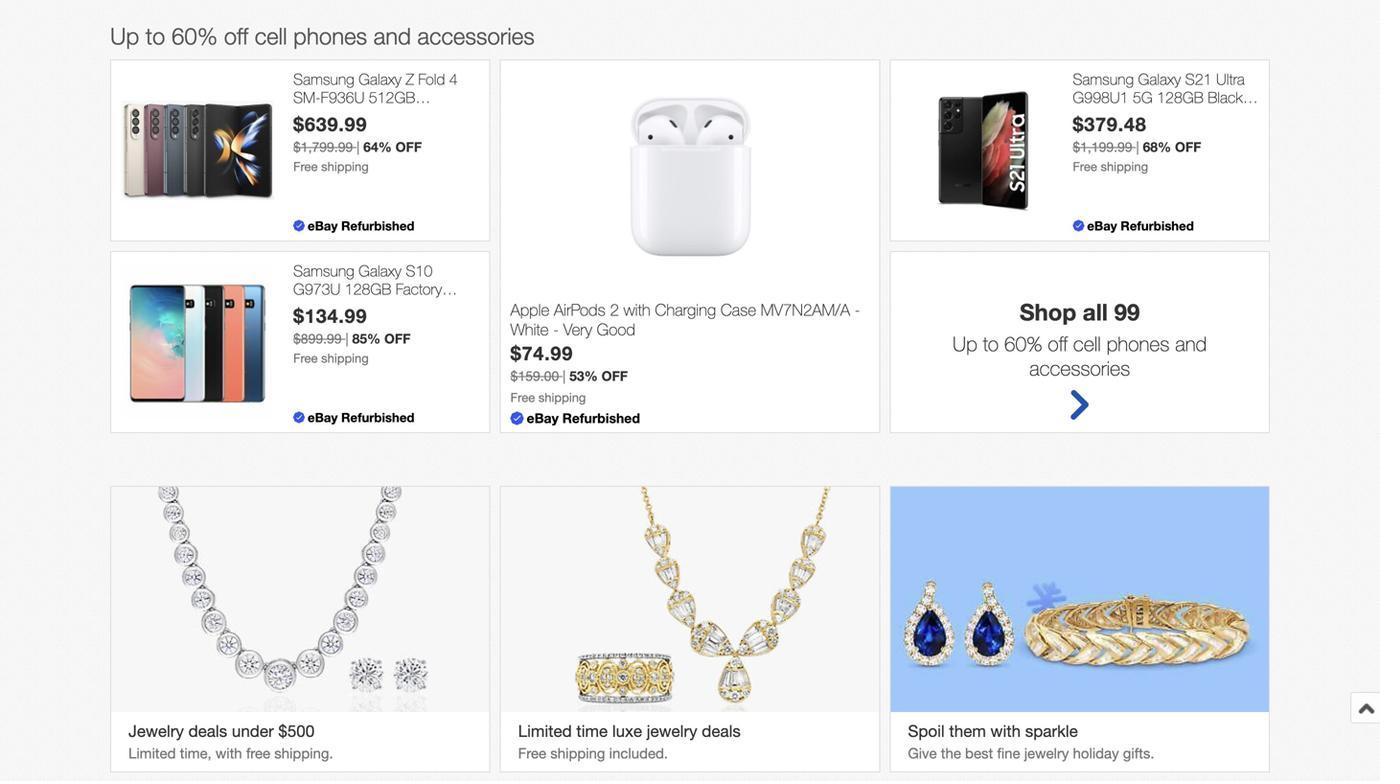Task type: vqa. For each thing, say whether or not it's contained in the screenshot.
the has
no



Task type: describe. For each thing, give the bounding box(es) containing it.
limited time luxe jewelry deals free shipping included.
[[518, 722, 741, 762]]

galaxy for $639.99
[[359, 70, 402, 88]]

- for z
[[358, 107, 364, 125]]

samsung galaxy z fold 4 sm-f936u 512gb unlocked - good
[[293, 70, 458, 125]]

| for $379.48
[[1137, 139, 1140, 155]]

2
[[610, 300, 619, 319]]

gifts.
[[1124, 745, 1155, 762]]

0 horizontal spatial and
[[374, 22, 411, 49]]

samsung for $639.99
[[293, 70, 355, 88]]

deals inside the jewelry deals under $500 limited time, with free shipping.
[[189, 722, 227, 741]]

$1,799.99
[[293, 139, 353, 155]]

factory
[[396, 280, 442, 298]]

time,
[[180, 745, 212, 762]]

all
[[1083, 298, 1108, 325]]

60% inside shop all 99 up to 60% off cell phones and accessories
[[1005, 332, 1043, 356]]

with inside the jewelry deals under $500 limited time, with free shipping.
[[216, 745, 242, 762]]

| inside apple airpods 2 with charging case mv7n2am/a - white - very good $74.99 $159.00 | 53% off free shipping
[[563, 368, 566, 384]]

- for s10
[[377, 317, 382, 335]]

fine
[[998, 745, 1021, 762]]

off inside '$134.99 $899.99 | 85% off free shipping'
[[384, 331, 411, 346]]

sparkle
[[1026, 722, 1079, 741]]

free inside limited time luxe jewelry deals free shipping included.
[[518, 745, 547, 762]]

spoil
[[908, 722, 945, 741]]

charging
[[655, 300, 716, 319]]

apple
[[511, 300, 550, 319]]

luxe
[[613, 722, 642, 741]]

good for samsung
[[418, 317, 454, 335]]

128gb inside samsung galaxy s10 g973u 128gb factory unlocked android smartphone - very good
[[345, 280, 392, 298]]

0 horizontal spatial up
[[110, 22, 139, 49]]

ebay refurbished for $134.99
[[308, 410, 415, 425]]

unlocked inside samsung galaxy s10 g973u 128gb factory unlocked android smartphone - very good
[[293, 298, 354, 317]]

refurbished for $74.99
[[563, 410, 640, 426]]

under
[[232, 722, 274, 741]]

refurbished for $639.99
[[341, 218, 415, 233]]

$1,199.99
[[1073, 139, 1133, 155]]

free for $134.99
[[293, 351, 318, 366]]

accessories inside shop all 99 up to 60% off cell phones and accessories
[[1030, 356, 1131, 380]]

s10
[[406, 262, 433, 280]]

jewelry inside limited time luxe jewelry deals free shipping included.
[[647, 722, 698, 741]]

0 vertical spatial accessories
[[418, 22, 535, 49]]

64%
[[364, 139, 392, 155]]

very for smartphone
[[386, 317, 413, 335]]

$639.99 $1,799.99 | 64% off free shipping
[[293, 112, 422, 174]]

128gb inside samsung galaxy s21 ultra g998u1 5g 128gb black fully unlocked gsm+cdma excellent
[[1158, 88, 1204, 107]]

$379.48 $1,199.99 | 68% off free shipping
[[1073, 112, 1202, 174]]

off inside apple airpods 2 with charging case mv7n2am/a - white - very good $74.99 $159.00 | 53% off free shipping
[[602, 368, 628, 384]]

512gb
[[369, 88, 416, 107]]

off inside $639.99 $1,799.99 | 64% off free shipping
[[396, 139, 422, 155]]

$899.99
[[293, 331, 342, 346]]

excellent
[[1073, 125, 1152, 143]]

shipping for $379.48
[[1101, 159, 1149, 174]]

5g
[[1133, 88, 1153, 107]]

best
[[966, 745, 994, 762]]

good for apple
[[597, 320, 636, 339]]

ebay for $74.99
[[527, 410, 559, 426]]

ebay refurbished for $379.48
[[1088, 218, 1195, 233]]

shipping for $134.99
[[321, 351, 369, 366]]

| for $134.99
[[346, 331, 349, 346]]

shipping inside limited time luxe jewelry deals free shipping included.
[[551, 745, 606, 762]]

$639.99
[[293, 112, 367, 135]]

refurbished for $134.99
[[341, 410, 415, 425]]

99
[[1115, 298, 1140, 325]]

- for 2
[[553, 320, 559, 339]]

samsung galaxy s21 ultra g998u1 5g 128gb black fully unlocked gsm+cdma excellent
[[1073, 70, 1255, 143]]

g973u
[[293, 280, 341, 298]]

up to 60% off cell phones and accessories
[[110, 22, 535, 49]]

and inside shop all 99 up to 60% off cell phones and accessories
[[1176, 332, 1208, 356]]

them
[[950, 722, 987, 741]]

shop all 99 up to 60% off cell phones and accessories
[[953, 298, 1208, 380]]

ebay refurbished for $74.99
[[527, 410, 640, 426]]



Task type: locate. For each thing, give the bounding box(es) containing it.
samsung up sm-
[[293, 70, 355, 88]]

s21
[[1186, 70, 1213, 88]]

ultra
[[1217, 70, 1245, 88]]

with left free
[[216, 745, 242, 762]]

with inside "spoil them with sparkle give the best fine jewelry holiday gifts."
[[991, 722, 1021, 741]]

fully
[[1073, 107, 1101, 125]]

128gb
[[1158, 88, 1204, 107], [345, 280, 392, 298]]

2 deals from the left
[[702, 722, 741, 741]]

samsung inside samsung galaxy z fold 4 sm-f936u 512gb unlocked - good
[[293, 70, 355, 88]]

jewelry
[[647, 722, 698, 741], [1025, 745, 1070, 762]]

give
[[908, 745, 937, 762]]

jewelry down sparkle
[[1025, 745, 1070, 762]]

jewelry
[[128, 722, 184, 741]]

very inside apple airpods 2 with charging case mv7n2am/a - white - very good $74.99 $159.00 | 53% off free shipping
[[564, 320, 593, 339]]

free inside $379.48 $1,199.99 | 68% off free shipping
[[1073, 159, 1098, 174]]

1 vertical spatial 60%
[[1005, 332, 1043, 356]]

shipping inside $639.99 $1,799.99 | 64% off free shipping
[[321, 159, 369, 174]]

1 horizontal spatial 128gb
[[1158, 88, 1204, 107]]

refurbished down "85%"
[[341, 410, 415, 425]]

1 horizontal spatial jewelry
[[1025, 745, 1070, 762]]

shipping down $1,199.99
[[1101, 159, 1149, 174]]

1 vertical spatial to
[[983, 332, 999, 356]]

1 horizontal spatial cell
[[1074, 332, 1102, 356]]

unlocked down sm-
[[293, 107, 354, 125]]

up inside shop all 99 up to 60% off cell phones and accessories
[[953, 332, 978, 356]]

with right "2"
[[624, 300, 651, 319]]

$134.99
[[293, 304, 367, 327]]

unlocked down the 5g
[[1105, 107, 1165, 125]]

the
[[941, 745, 962, 762]]

with inside apple airpods 2 with charging case mv7n2am/a - white - very good $74.99 $159.00 | 53% off free shipping
[[624, 300, 651, 319]]

0 vertical spatial cell
[[255, 22, 287, 49]]

g998u1
[[1073, 88, 1129, 107]]

with up the fine
[[991, 722, 1021, 741]]

deals right the luxe
[[702, 722, 741, 741]]

1 vertical spatial 128gb
[[345, 280, 392, 298]]

2 vertical spatial with
[[216, 745, 242, 762]]

1 horizontal spatial with
[[624, 300, 651, 319]]

shop
[[1020, 298, 1077, 325]]

samsung galaxy s10 g973u 128gb factory unlocked android smartphone - very good link
[[293, 262, 480, 335]]

samsung inside samsung galaxy s10 g973u 128gb factory unlocked android smartphone - very good
[[293, 262, 355, 280]]

53%
[[570, 368, 598, 384]]

ebay down $1,199.99
[[1088, 218, 1118, 233]]

free inside '$134.99 $899.99 | 85% off free shipping'
[[293, 351, 318, 366]]

0 horizontal spatial 128gb
[[345, 280, 392, 298]]

85%
[[352, 331, 381, 346]]

galaxy
[[359, 70, 402, 88], [1139, 70, 1182, 88], [359, 262, 402, 280]]

1 horizontal spatial deals
[[702, 722, 741, 741]]

0 horizontal spatial deals
[[189, 722, 227, 741]]

ebay up g973u
[[308, 218, 338, 233]]

refurbished for $379.48
[[1121, 218, 1195, 233]]

z
[[406, 70, 414, 88]]

1 vertical spatial with
[[991, 722, 1021, 741]]

60%
[[172, 22, 218, 49], [1005, 332, 1043, 356]]

4
[[450, 70, 458, 88]]

0 vertical spatial 128gb
[[1158, 88, 1204, 107]]

galaxy for $134.99
[[359, 262, 402, 280]]

very inside samsung galaxy s10 g973u 128gb factory unlocked android smartphone - very good
[[386, 317, 413, 335]]

jewelry deals under $500 limited time, with free shipping.
[[128, 722, 333, 762]]

good inside samsung galaxy s10 g973u 128gb factory unlocked android smartphone - very good
[[418, 317, 454, 335]]

apple airpods 2 with charging case mv7n2am/a - white - very good $74.99 $159.00 | 53% off free shipping
[[511, 300, 861, 405]]

- inside samsung galaxy s10 g973u 128gb factory unlocked android smartphone - very good
[[377, 317, 382, 335]]

limited inside limited time luxe jewelry deals free shipping included.
[[518, 722, 572, 741]]

phones
[[294, 22, 367, 49], [1107, 332, 1170, 356]]

1 horizontal spatial up
[[953, 332, 978, 356]]

ebay down $159.00
[[527, 410, 559, 426]]

$379.48
[[1073, 112, 1147, 135]]

0 vertical spatial jewelry
[[647, 722, 698, 741]]

128gb down 's21'
[[1158, 88, 1204, 107]]

refurbished down 53%
[[563, 410, 640, 426]]

1 vertical spatial cell
[[1074, 332, 1102, 356]]

ebay refurbished down 53%
[[527, 410, 640, 426]]

shipping down $1,799.99
[[321, 159, 369, 174]]

to
[[146, 22, 165, 49], [983, 332, 999, 356]]

phones down 99
[[1107, 332, 1170, 356]]

0 vertical spatial to
[[146, 22, 165, 49]]

spoil them with sparkle give the best fine jewelry holiday gifts.
[[908, 722, 1155, 762]]

deals
[[189, 722, 227, 741], [702, 722, 741, 741]]

$159.00
[[511, 368, 559, 384]]

samsung galaxy z fold 4 sm-f936u 512gb unlocked - good link
[[293, 70, 480, 125]]

case
[[721, 300, 757, 319]]

shipping down the time
[[551, 745, 606, 762]]

ebay refurbished down 68%
[[1088, 218, 1195, 233]]

128gb up android
[[345, 280, 392, 298]]

galaxy for $379.48
[[1139, 70, 1182, 88]]

deals inside limited time luxe jewelry deals free shipping included.
[[702, 722, 741, 741]]

limited inside the jewelry deals under $500 limited time, with free shipping.
[[128, 745, 176, 762]]

with
[[624, 300, 651, 319], [991, 722, 1021, 741], [216, 745, 242, 762]]

unlocked down g973u
[[293, 298, 354, 317]]

-
[[358, 107, 364, 125], [855, 300, 861, 319], [377, 317, 382, 335], [553, 320, 559, 339]]

galaxy up 512gb
[[359, 70, 402, 88]]

off
[[224, 22, 248, 49], [396, 139, 422, 155], [1176, 139, 1202, 155], [384, 331, 411, 346], [1048, 332, 1068, 356], [602, 368, 628, 384]]

- down f936u on the left top of the page
[[358, 107, 364, 125]]

good down factory
[[418, 317, 454, 335]]

airpods
[[554, 300, 606, 319]]

free
[[246, 745, 271, 762]]

| left 68%
[[1137, 139, 1140, 155]]

fold
[[418, 70, 445, 88]]

0 vertical spatial 60%
[[172, 22, 218, 49]]

shipping for $639.99
[[321, 159, 369, 174]]

good down "2"
[[597, 320, 636, 339]]

1 horizontal spatial limited
[[518, 722, 572, 741]]

good inside samsung galaxy z fold 4 sm-f936u 512gb unlocked - good
[[368, 107, 404, 125]]

1 horizontal spatial accessories
[[1030, 356, 1131, 380]]

galaxy inside samsung galaxy z fold 4 sm-f936u 512gb unlocked - good
[[359, 70, 402, 88]]

very for white
[[564, 320, 593, 339]]

1 deals from the left
[[189, 722, 227, 741]]

white
[[511, 320, 549, 339]]

free inside $639.99 $1,799.99 | 64% off free shipping
[[293, 159, 318, 174]]

1 horizontal spatial good
[[418, 317, 454, 335]]

| inside '$134.99 $899.99 | 85% off free shipping'
[[346, 331, 349, 346]]

good inside apple airpods 2 with charging case mv7n2am/a - white - very good $74.99 $159.00 | 53% off free shipping
[[597, 320, 636, 339]]

0 horizontal spatial phones
[[294, 22, 367, 49]]

unlocked
[[293, 107, 354, 125], [1105, 107, 1165, 125], [293, 298, 354, 317]]

1 horizontal spatial phones
[[1107, 332, 1170, 356]]

galaxy inside samsung galaxy s21 ultra g998u1 5g 128gb black fully unlocked gsm+cdma excellent
[[1139, 70, 1182, 88]]

2 horizontal spatial with
[[991, 722, 1021, 741]]

0 horizontal spatial good
[[368, 107, 404, 125]]

ebay for $134.99
[[308, 410, 338, 425]]

|
[[357, 139, 360, 155], [1137, 139, 1140, 155], [346, 331, 349, 346], [563, 368, 566, 384]]

0 vertical spatial with
[[624, 300, 651, 319]]

smartphone
[[293, 317, 372, 335]]

0 horizontal spatial 60%
[[172, 22, 218, 49]]

ebay for $639.99
[[308, 218, 338, 233]]

samsung inside samsung galaxy s21 ultra g998u1 5g 128gb black fully unlocked gsm+cdma excellent
[[1073, 70, 1134, 88]]

off inside shop all 99 up to 60% off cell phones and accessories
[[1048, 332, 1068, 356]]

cell inside shop all 99 up to 60% off cell phones and accessories
[[1074, 332, 1102, 356]]

0 horizontal spatial cell
[[255, 22, 287, 49]]

free for $379.48
[[1073, 159, 1098, 174]]

holiday
[[1074, 745, 1120, 762]]

to inside shop all 99 up to 60% off cell phones and accessories
[[983, 332, 999, 356]]

samsung for $134.99
[[293, 262, 355, 280]]

accessories
[[418, 22, 535, 49], [1030, 356, 1131, 380]]

2 horizontal spatial good
[[597, 320, 636, 339]]

shipping inside '$134.99 $899.99 | 85% off free shipping'
[[321, 351, 369, 366]]

black
[[1208, 88, 1243, 107]]

galaxy inside samsung galaxy s10 g973u 128gb factory unlocked android smartphone - very good
[[359, 262, 402, 280]]

very down "airpods"
[[564, 320, 593, 339]]

android
[[358, 298, 407, 317]]

off inside $379.48 $1,199.99 | 68% off free shipping
[[1176, 139, 1202, 155]]

galaxy up android
[[359, 262, 402, 280]]

unlocked inside samsung galaxy s21 ultra g998u1 5g 128gb black fully unlocked gsm+cdma excellent
[[1105, 107, 1165, 125]]

ebay
[[308, 218, 338, 233], [1088, 218, 1118, 233], [308, 410, 338, 425], [527, 410, 559, 426]]

1 vertical spatial and
[[1176, 332, 1208, 356]]

samsung up g973u
[[293, 262, 355, 280]]

0 horizontal spatial jewelry
[[647, 722, 698, 741]]

0 horizontal spatial limited
[[128, 745, 176, 762]]

deals up time,
[[189, 722, 227, 741]]

ebay refurbished up s10
[[308, 218, 415, 233]]

very down android
[[386, 317, 413, 335]]

time
[[577, 722, 608, 741]]

gsm+cdma
[[1170, 107, 1255, 125]]

samsung
[[293, 70, 355, 88], [1073, 70, 1134, 88], [293, 262, 355, 280]]

limited down jewelry
[[128, 745, 176, 762]]

1 vertical spatial jewelry
[[1025, 745, 1070, 762]]

accessories up 4
[[418, 22, 535, 49]]

0 horizontal spatial to
[[146, 22, 165, 49]]

phones inside shop all 99 up to 60% off cell phones and accessories
[[1107, 332, 1170, 356]]

| left 64%
[[357, 139, 360, 155]]

ebay for $379.48
[[1088, 218, 1118, 233]]

shipping.
[[274, 745, 333, 762]]

- down android
[[377, 317, 382, 335]]

shipping inside $379.48 $1,199.99 | 68% off free shipping
[[1101, 159, 1149, 174]]

| left 53%
[[563, 368, 566, 384]]

apple airpods 2 with charging case mv7n2am/a - white - very good link
[[511, 300, 870, 342]]

cell
[[255, 22, 287, 49], [1074, 332, 1102, 356]]

samsung galaxy s21 ultra g998u1 5g 128gb black fully unlocked gsm+cdma excellent link
[[1073, 70, 1260, 143]]

0 vertical spatial and
[[374, 22, 411, 49]]

up
[[110, 22, 139, 49], [953, 332, 978, 356]]

ebay refurbished
[[308, 218, 415, 233], [1088, 218, 1195, 233], [308, 410, 415, 425], [527, 410, 640, 426]]

- inside samsung galaxy z fold 4 sm-f936u 512gb unlocked - good
[[358, 107, 364, 125]]

jewelry up included.
[[647, 722, 698, 741]]

shipping down 53%
[[539, 390, 586, 405]]

f936u
[[321, 88, 365, 107]]

0 vertical spatial up
[[110, 22, 139, 49]]

1 vertical spatial phones
[[1107, 332, 1170, 356]]

refurbished
[[341, 218, 415, 233], [1121, 218, 1195, 233], [341, 410, 415, 425], [563, 410, 640, 426]]

| inside $639.99 $1,799.99 | 64% off free shipping
[[357, 139, 360, 155]]

free inside apple airpods 2 with charging case mv7n2am/a - white - very good $74.99 $159.00 | 53% off free shipping
[[511, 390, 535, 405]]

galaxy up the 5g
[[1139, 70, 1182, 88]]

samsung for $379.48
[[1073, 70, 1134, 88]]

ebay down $899.99
[[308, 410, 338, 425]]

free for $639.99
[[293, 159, 318, 174]]

limited
[[518, 722, 572, 741], [128, 745, 176, 762]]

accessories down all
[[1030, 356, 1131, 380]]

unlocked inside samsung galaxy z fold 4 sm-f936u 512gb unlocked - good
[[293, 107, 354, 125]]

jewelry inside "spoil them with sparkle give the best fine jewelry holiday gifts."
[[1025, 745, 1070, 762]]

limited left the time
[[518, 722, 572, 741]]

$500
[[278, 722, 315, 741]]

0 horizontal spatial accessories
[[418, 22, 535, 49]]

phones up f936u on the left top of the page
[[294, 22, 367, 49]]

0 vertical spatial limited
[[518, 722, 572, 741]]

0 horizontal spatial very
[[386, 317, 413, 335]]

free
[[293, 159, 318, 174], [1073, 159, 1098, 174], [293, 351, 318, 366], [511, 390, 535, 405], [518, 745, 547, 762]]

| inside $379.48 $1,199.99 | 68% off free shipping
[[1137, 139, 1140, 155]]

| for $639.99
[[357, 139, 360, 155]]

good
[[368, 107, 404, 125], [418, 317, 454, 335], [597, 320, 636, 339]]

68%
[[1143, 139, 1172, 155]]

included.
[[610, 745, 668, 762]]

1 vertical spatial limited
[[128, 745, 176, 762]]

shipping
[[321, 159, 369, 174], [1101, 159, 1149, 174], [321, 351, 369, 366], [539, 390, 586, 405], [551, 745, 606, 762]]

1 horizontal spatial and
[[1176, 332, 1208, 356]]

sm-
[[293, 88, 321, 107]]

| left "85%"
[[346, 331, 349, 346]]

1 horizontal spatial very
[[564, 320, 593, 339]]

0 vertical spatial phones
[[294, 22, 367, 49]]

ebay refurbished for $639.99
[[308, 218, 415, 233]]

refurbished up s10
[[341, 218, 415, 233]]

$134.99 $899.99 | 85% off free shipping
[[293, 304, 411, 366]]

1 horizontal spatial to
[[983, 332, 999, 356]]

and
[[374, 22, 411, 49], [1176, 332, 1208, 356]]

mv7n2am/a
[[761, 300, 850, 319]]

shipping inside apple airpods 2 with charging case mv7n2am/a - white - very good $74.99 $159.00 | 53% off free shipping
[[539, 390, 586, 405]]

very
[[386, 317, 413, 335], [564, 320, 593, 339]]

shipping down "85%"
[[321, 351, 369, 366]]

refurbished down 68%
[[1121, 218, 1195, 233]]

1 vertical spatial up
[[953, 332, 978, 356]]

1 vertical spatial accessories
[[1030, 356, 1131, 380]]

0 horizontal spatial with
[[216, 745, 242, 762]]

1 horizontal spatial 60%
[[1005, 332, 1043, 356]]

good down 512gb
[[368, 107, 404, 125]]

$74.99
[[511, 342, 573, 365]]

samsung galaxy s10 g973u 128gb factory unlocked android smartphone - very good
[[293, 262, 454, 335]]

ebay refurbished down "85%"
[[308, 410, 415, 425]]

- right the white
[[553, 320, 559, 339]]

- right mv7n2am/a
[[855, 300, 861, 319]]

samsung up g998u1
[[1073, 70, 1134, 88]]



